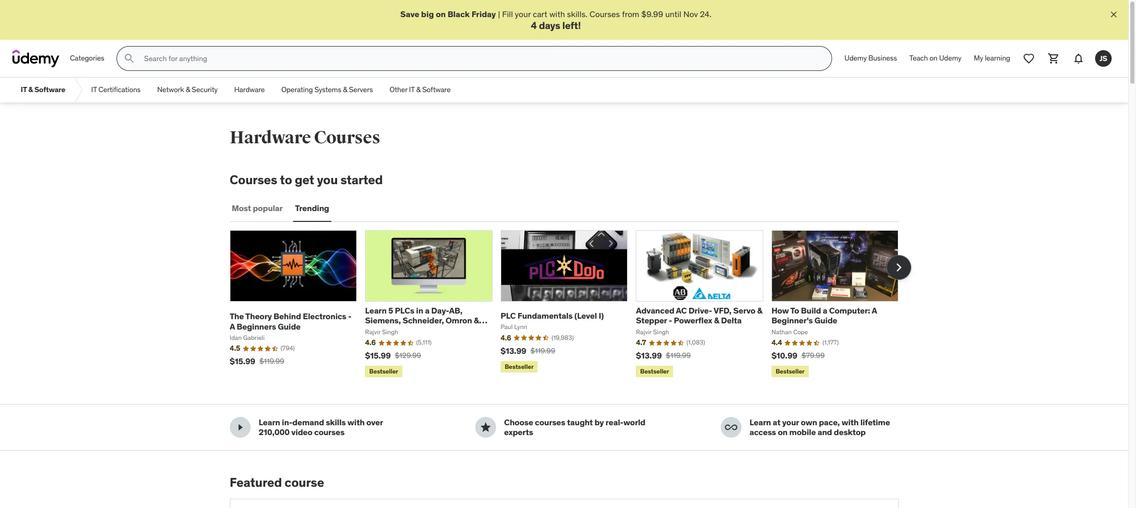 Task type: describe. For each thing, give the bounding box(es) containing it.
beginner's
[[772, 316, 813, 326]]

medium image for learn at your own pace, with lifetime access on mobile and desktop
[[725, 422, 737, 434]]

and
[[818, 428, 832, 438]]

2 software from the left
[[422, 85, 451, 94]]

on inside teach on udemy link
[[930, 54, 938, 63]]

on inside "learn at your own pace, with lifetime access on mobile and desktop"
[[778, 428, 788, 438]]

skills.
[[567, 9, 588, 19]]

other
[[390, 85, 408, 94]]

theory
[[245, 311, 272, 322]]

how
[[772, 306, 789, 316]]

courses to get you started
[[230, 172, 383, 188]]

- inside advanced ac drive- vfd, servo & stepper - powerflex & delta
[[669, 316, 672, 326]]

most popular
[[232, 203, 283, 214]]

trending button
[[293, 196, 331, 221]]

udemy business link
[[839, 46, 904, 71]]

featured course
[[230, 475, 324, 491]]

- inside the theory behind electronics - a beginners guide
[[348, 311, 352, 322]]

5
[[388, 306, 393, 316]]

over
[[366, 418, 383, 428]]

teach on udemy link
[[904, 46, 968, 71]]

how to build a computer: a beginner's guide
[[772, 306, 877, 326]]

friday
[[472, 9, 496, 19]]

own
[[801, 418, 817, 428]]

hardware courses
[[230, 127, 380, 149]]

certifications
[[98, 85, 141, 94]]

lifetime
[[861, 418, 890, 428]]

skills
[[326, 418, 346, 428]]

teach on udemy
[[910, 54, 962, 63]]

fill
[[502, 9, 513, 19]]

fundamentals
[[518, 311, 573, 321]]

most
[[232, 203, 251, 214]]

courses inside the save big on black friday | fill your cart with skills. courses from $9.99 until nov 24. 4 days left!
[[590, 9, 620, 19]]

courses inside "learn in-demand skills with over 210,000 video courses"
[[314, 428, 345, 438]]

delta inside the learn 5 plcs in a day-ab, siemens, schneider, omron & delta
[[365, 326, 386, 336]]

with inside "learn at your own pace, with lifetime access on mobile and desktop"
[[842, 418, 859, 428]]

24.
[[700, 9, 712, 19]]

with inside the save big on black friday | fill your cart with skills. courses from $9.99 until nov 24. 4 days left!
[[550, 9, 565, 19]]

desktop
[[834, 428, 866, 438]]

powerflex
[[674, 316, 713, 326]]

ab,
[[449, 306, 463, 316]]

the theory behind electronics - a beginners guide link
[[230, 311, 352, 332]]

security
[[192, 85, 218, 94]]

popular
[[253, 203, 283, 214]]

guide for build
[[815, 316, 838, 326]]

other it & software link
[[381, 78, 459, 103]]

you
[[317, 172, 338, 188]]

learn 5 plcs in a day-ab, siemens, schneider, omron & delta
[[365, 306, 479, 336]]

computer:
[[829, 306, 871, 316]]

1 software from the left
[[34, 85, 65, 94]]

|
[[498, 9, 500, 19]]

(level
[[575, 311, 597, 321]]

guide for behind
[[278, 321, 301, 332]]

medium image for learn in-demand skills with over 210,000 video courses
[[234, 422, 246, 434]]

build
[[801, 306, 821, 316]]

systems
[[315, 85, 341, 94]]

schneider,
[[403, 316, 444, 326]]

day-
[[431, 306, 449, 316]]

a inside the learn 5 plcs in a day-ab, siemens, schneider, omron & delta
[[425, 306, 430, 316]]

your inside "learn at your own pace, with lifetime access on mobile and desktop"
[[783, 418, 799, 428]]

with inside "learn in-demand skills with over 210,000 video courses"
[[348, 418, 365, 428]]

drive-
[[689, 306, 712, 316]]

learn for learn 5 plcs in a day-ab, siemens, schneider, omron & delta
[[365, 306, 387, 316]]

courses inside choose courses taught by real-world experts
[[535, 418, 566, 428]]

operating
[[281, 85, 313, 94]]

until
[[666, 9, 682, 19]]

it certifications
[[91, 85, 141, 94]]

hardware link
[[226, 78, 273, 103]]

learn 5 plcs in a day-ab, siemens, schneider, omron & delta link
[[365, 306, 488, 336]]

save big on black friday | fill your cart with skills. courses from $9.99 until nov 24. 4 days left!
[[400, 9, 712, 32]]

plcs
[[395, 306, 415, 316]]

advanced ac drive- vfd, servo & stepper - powerflex & delta
[[636, 306, 763, 326]]

udemy image
[[12, 50, 60, 67]]

choose courses taught by real-world experts
[[504, 418, 646, 438]]

arrow pointing to subcategory menu links image
[[74, 78, 83, 103]]

network
[[157, 85, 184, 94]]

siemens,
[[365, 316, 401, 326]]

1 horizontal spatial courses
[[314, 127, 380, 149]]

delta inside advanced ac drive- vfd, servo & stepper - powerflex & delta
[[721, 316, 742, 326]]

2 udemy from the left
[[940, 54, 962, 63]]

notifications image
[[1073, 52, 1085, 65]]

& right servo
[[758, 306, 763, 316]]

advanced
[[636, 306, 675, 316]]

choose
[[504, 418, 533, 428]]

advanced ac drive- vfd, servo & stepper - powerflex & delta link
[[636, 306, 763, 326]]

at
[[773, 418, 781, 428]]

mobile
[[790, 428, 816, 438]]

submit search image
[[123, 52, 136, 65]]



Task type: locate. For each thing, give the bounding box(es) containing it.
learn at your own pace, with lifetime access on mobile and desktop
[[750, 418, 890, 438]]

0 horizontal spatial your
[[515, 9, 531, 19]]

hardware for hardware
[[234, 85, 265, 94]]

beginners
[[237, 321, 276, 332]]

stepper
[[636, 316, 667, 326]]

business
[[869, 54, 897, 63]]

& down udemy image
[[28, 85, 33, 94]]

on inside the save big on black friday | fill your cart with skills. courses from $9.99 until nov 24. 4 days left!
[[436, 9, 446, 19]]

shopping cart with 0 items image
[[1048, 52, 1060, 65]]

vfd,
[[714, 306, 732, 316]]

carousel element
[[230, 231, 911, 380]]

the theory behind electronics - a beginners guide
[[230, 311, 352, 332]]

with up days
[[550, 9, 565, 19]]

guide inside the how to build a computer: a beginner's guide
[[815, 316, 838, 326]]

0 horizontal spatial guide
[[278, 321, 301, 332]]

your right fill
[[515, 9, 531, 19]]

0 horizontal spatial courses
[[314, 428, 345, 438]]

4
[[531, 19, 537, 32]]

in-
[[282, 418, 292, 428]]

taught
[[567, 418, 593, 428]]

1 horizontal spatial with
[[550, 9, 565, 19]]

cart
[[533, 9, 548, 19]]

0 horizontal spatial udemy
[[845, 54, 867, 63]]

hardware
[[234, 85, 265, 94], [230, 127, 311, 149]]

0 horizontal spatial learn
[[259, 418, 280, 428]]

it down udemy image
[[21, 85, 27, 94]]

your inside the save big on black friday | fill your cart with skills. courses from $9.99 until nov 24. 4 days left!
[[515, 9, 531, 19]]

1 horizontal spatial -
[[669, 316, 672, 326]]

udemy
[[845, 54, 867, 63], [940, 54, 962, 63]]

-
[[348, 311, 352, 322], [669, 316, 672, 326]]

it for it & software
[[21, 85, 27, 94]]

0 horizontal spatial -
[[348, 311, 352, 322]]

operating systems & servers link
[[273, 78, 381, 103]]

plc fundamentals (level i) link
[[501, 311, 604, 321]]

1 it from the left
[[21, 85, 27, 94]]

guide right to
[[815, 316, 838, 326]]

& right omron
[[474, 316, 479, 326]]

a
[[872, 306, 877, 316], [230, 321, 235, 332]]

course
[[285, 475, 324, 491]]

0 vertical spatial hardware
[[234, 85, 265, 94]]

a right computer:
[[872, 306, 877, 316]]

0 vertical spatial a
[[872, 306, 877, 316]]

udemy business
[[845, 54, 897, 63]]

hardware for hardware courses
[[230, 127, 311, 149]]

most popular button
[[230, 196, 285, 221]]

1 vertical spatial your
[[783, 418, 799, 428]]

0 horizontal spatial a
[[230, 321, 235, 332]]

1 horizontal spatial medium image
[[725, 422, 737, 434]]

2 horizontal spatial on
[[930, 54, 938, 63]]

omron
[[446, 316, 472, 326]]

a inside the how to build a computer: a beginner's guide
[[823, 306, 828, 316]]

left!
[[563, 19, 581, 32]]

a for the theory behind electronics - a beginners guide
[[230, 321, 235, 332]]

your right at
[[783, 418, 799, 428]]

my
[[974, 54, 984, 63]]

demand
[[292, 418, 324, 428]]

it & software
[[21, 85, 65, 94]]

black
[[448, 9, 470, 19]]

learn inside "learn at your own pace, with lifetime access on mobile and desktop"
[[750, 418, 771, 428]]

& left the security
[[186, 85, 190, 94]]

0 horizontal spatial courses
[[230, 172, 277, 188]]

2 vertical spatial courses
[[230, 172, 277, 188]]

it right arrow pointing to subcategory menu links icon
[[91, 85, 97, 94]]

my learning
[[974, 54, 1011, 63]]

network & security link
[[149, 78, 226, 103]]

pace,
[[819, 418, 840, 428]]

big
[[421, 9, 434, 19]]

0 horizontal spatial medium image
[[234, 422, 246, 434]]

learn for learn at your own pace, with lifetime access on mobile and desktop
[[750, 418, 771, 428]]

1 vertical spatial courses
[[314, 127, 380, 149]]

days
[[539, 19, 560, 32]]

learn inside the learn 5 plcs in a day-ab, siemens, schneider, omron & delta
[[365, 306, 387, 316]]

medium image left 210,000 at the bottom of page
[[234, 422, 246, 434]]

& left the "servers"
[[343, 85, 347, 94]]

plc
[[501, 311, 516, 321]]

nov
[[684, 9, 698, 19]]

udemy left my
[[940, 54, 962, 63]]

a
[[425, 306, 430, 316], [823, 306, 828, 316]]

i)
[[599, 311, 604, 321]]

courses up started
[[314, 127, 380, 149]]

medium image left access
[[725, 422, 737, 434]]

1 horizontal spatial on
[[778, 428, 788, 438]]

on right teach
[[930, 54, 938, 63]]

by
[[595, 418, 604, 428]]

close image
[[1109, 9, 1119, 20]]

hardware up to
[[230, 127, 311, 149]]

started
[[341, 172, 383, 188]]

2 medium image from the left
[[725, 422, 737, 434]]

& right drive-
[[714, 316, 720, 326]]

get
[[295, 172, 314, 188]]

1 horizontal spatial learn
[[365, 306, 387, 316]]

1 horizontal spatial software
[[422, 85, 451, 94]]

it certifications link
[[83, 78, 149, 103]]

- right electronics
[[348, 311, 352, 322]]

a right in
[[425, 306, 430, 316]]

1 horizontal spatial a
[[872, 306, 877, 316]]

2 horizontal spatial learn
[[750, 418, 771, 428]]

1 medium image from the left
[[234, 422, 246, 434]]

learn inside "learn in-demand skills with over 210,000 video courses"
[[259, 418, 280, 428]]

1 vertical spatial a
[[230, 321, 235, 332]]

medium image
[[479, 422, 492, 434]]

2 horizontal spatial with
[[842, 418, 859, 428]]

on right big
[[436, 9, 446, 19]]

1 vertical spatial on
[[930, 54, 938, 63]]

courses up most popular
[[230, 172, 277, 188]]

2 a from the left
[[823, 306, 828, 316]]

it for it certifications
[[91, 85, 97, 94]]

courses left 'from'
[[590, 9, 620, 19]]

210,000
[[259, 428, 290, 438]]

0 horizontal spatial a
[[425, 306, 430, 316]]

0 horizontal spatial on
[[436, 9, 446, 19]]

categories button
[[64, 46, 111, 71]]

to
[[280, 172, 292, 188]]

learn left 5
[[365, 306, 387, 316]]

ac
[[676, 306, 687, 316]]

operating systems & servers
[[281, 85, 373, 94]]

- left ac
[[669, 316, 672, 326]]

0 vertical spatial on
[[436, 9, 446, 19]]

1 horizontal spatial it
[[91, 85, 97, 94]]

a inside the theory behind electronics - a beginners guide
[[230, 321, 235, 332]]

on left mobile
[[778, 428, 788, 438]]

& inside the other it & software link
[[416, 85, 421, 94]]

learn for learn in-demand skills with over 210,000 video courses
[[259, 418, 280, 428]]

1 horizontal spatial courses
[[535, 418, 566, 428]]

wishlist image
[[1023, 52, 1036, 65]]

access
[[750, 428, 776, 438]]

behind
[[274, 311, 301, 322]]

servers
[[349, 85, 373, 94]]

1 horizontal spatial your
[[783, 418, 799, 428]]

learn left at
[[750, 418, 771, 428]]

0 horizontal spatial software
[[34, 85, 65, 94]]

1 horizontal spatial guide
[[815, 316, 838, 326]]

a left 'beginners'
[[230, 321, 235, 332]]

0 horizontal spatial delta
[[365, 326, 386, 336]]

featured
[[230, 475, 282, 491]]

trending
[[295, 203, 329, 214]]

& inside it & software link
[[28, 85, 33, 94]]

1 horizontal spatial a
[[823, 306, 828, 316]]

js link
[[1091, 46, 1116, 71]]

3 it from the left
[[409, 85, 415, 94]]

courses right 'video'
[[314, 428, 345, 438]]

0 horizontal spatial it
[[21, 85, 27, 94]]

servo
[[734, 306, 756, 316]]

a inside the how to build a computer: a beginner's guide
[[872, 306, 877, 316]]

electronics
[[303, 311, 346, 322]]

medium image
[[234, 422, 246, 434], [725, 422, 737, 434]]

it right other
[[409, 85, 415, 94]]

2 horizontal spatial it
[[409, 85, 415, 94]]

& inside the learn 5 plcs in a day-ab, siemens, schneider, omron & delta
[[474, 316, 479, 326]]

on
[[436, 9, 446, 19], [930, 54, 938, 63], [778, 428, 788, 438]]

software left arrow pointing to subcategory menu links icon
[[34, 85, 65, 94]]

to
[[791, 306, 800, 316]]

1 udemy from the left
[[845, 54, 867, 63]]

video
[[291, 428, 313, 438]]

a for how to build a computer: a beginner's guide
[[872, 306, 877, 316]]

& right other
[[416, 85, 421, 94]]

save
[[400, 9, 420, 19]]

udemy left business
[[845, 54, 867, 63]]

how to build a computer: a beginner's guide link
[[772, 306, 877, 326]]

real-
[[606, 418, 624, 428]]

guide right theory at bottom
[[278, 321, 301, 332]]

the
[[230, 311, 244, 322]]

& inside network & security link
[[186, 85, 190, 94]]

in
[[416, 306, 423, 316]]

categories
[[70, 54, 104, 63]]

experts
[[504, 428, 533, 438]]

with left over
[[348, 418, 365, 428]]

1 horizontal spatial delta
[[721, 316, 742, 326]]

2 vertical spatial on
[[778, 428, 788, 438]]

software right other
[[422, 85, 451, 94]]

plc fundamentals (level i)
[[501, 311, 604, 321]]

courses left taught
[[535, 418, 566, 428]]

& inside operating systems & servers link
[[343, 85, 347, 94]]

next image
[[891, 260, 907, 276]]

0 vertical spatial your
[[515, 9, 531, 19]]

with right pace, at the right of page
[[842, 418, 859, 428]]

guide inside the theory behind electronics - a beginners guide
[[278, 321, 301, 332]]

0 vertical spatial courses
[[590, 9, 620, 19]]

guide
[[815, 316, 838, 326], [278, 321, 301, 332]]

a right build
[[823, 306, 828, 316]]

1 a from the left
[[425, 306, 430, 316]]

other it & software
[[390, 85, 451, 94]]

my learning link
[[968, 46, 1017, 71]]

learn
[[365, 306, 387, 316], [259, 418, 280, 428], [750, 418, 771, 428]]

js
[[1100, 54, 1108, 63]]

1 horizontal spatial udemy
[[940, 54, 962, 63]]

2 horizontal spatial courses
[[590, 9, 620, 19]]

hardware right the security
[[234, 85, 265, 94]]

learn left in-
[[259, 418, 280, 428]]

1 vertical spatial hardware
[[230, 127, 311, 149]]

0 horizontal spatial with
[[348, 418, 365, 428]]

2 it from the left
[[91, 85, 97, 94]]

Search for anything text field
[[142, 50, 819, 67]]

your
[[515, 9, 531, 19], [783, 418, 799, 428]]

teach
[[910, 54, 928, 63]]

network & security
[[157, 85, 218, 94]]



Task type: vqa. For each thing, say whether or not it's contained in the screenshot.
taught
yes



